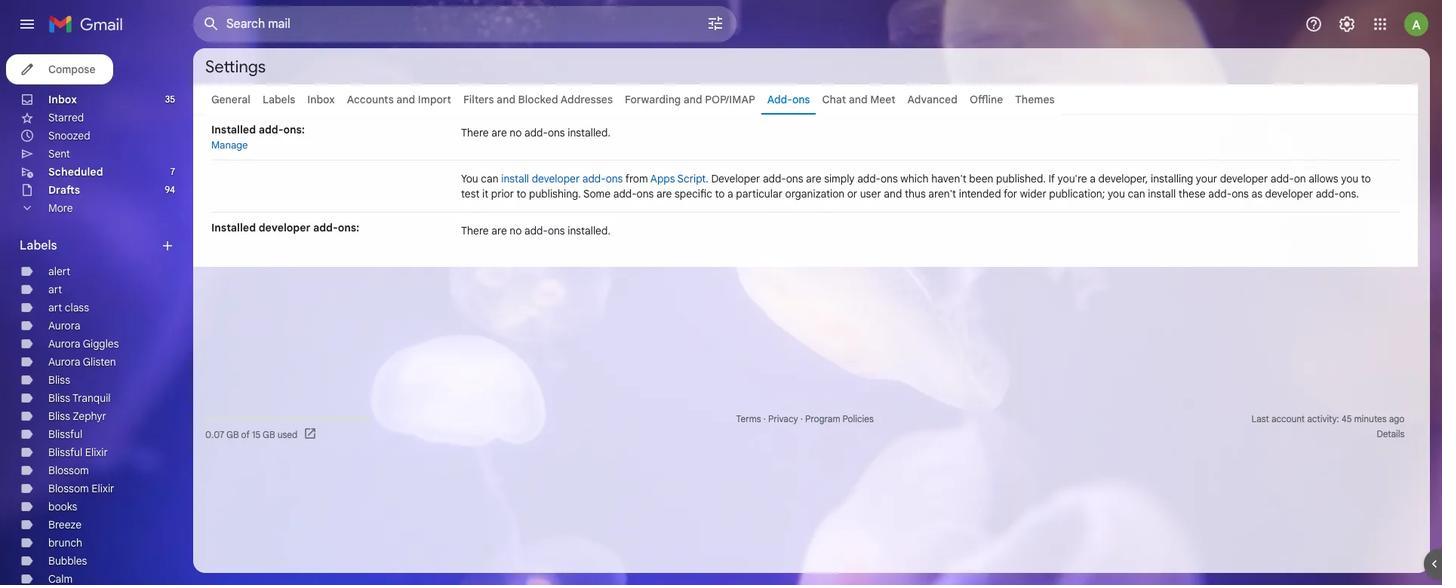 Task type: describe. For each thing, give the bounding box(es) containing it.
manage button
[[211, 139, 248, 152]]

apps script link
[[651, 172, 706, 186]]

used
[[278, 429, 298, 441]]

alert link
[[48, 265, 70, 279]]

intended
[[959, 187, 1002, 201]]

settings
[[205, 56, 266, 77]]

. developer add-ons are simply add-ons which haven't been published. if you're a developer, installing your developer add-on allows you to test it prior to publishing. some add-ons are specific to a particular organization or user and thus aren't intended for wider publication; you can install these add-ons as developer add-ons.
[[461, 172, 1372, 201]]

0.07 gb of 15 gb used
[[205, 429, 298, 441]]

bliss tranquil link
[[48, 392, 111, 405]]

2 gb from the left
[[263, 429, 275, 441]]

blissful for blissful elixir
[[48, 446, 82, 460]]

prior
[[491, 187, 514, 201]]

aurora giggles link
[[48, 338, 119, 351]]

elixir for blissful elixir
[[85, 446, 108, 460]]

1 vertical spatial you
[[1108, 187, 1126, 201]]

blossom link
[[48, 464, 89, 478]]

snoozed
[[48, 129, 90, 143]]

1 inbox link from the left
[[48, 93, 77, 106]]

are down filters
[[492, 126, 507, 140]]

can inside . developer add-ons are simply add-ons which haven't been published. if you're a developer, installing your developer add-on allows you to test it prior to publishing. some add-ons are specific to a particular organization or user and thus aren't intended for wider publication; you can install these add-ons as developer add-ons.
[[1128, 187, 1146, 201]]

forwarding and pop/imap link
[[625, 93, 756, 106]]

accounts and import
[[347, 93, 452, 106]]

from
[[626, 172, 648, 186]]

alert
[[48, 265, 70, 279]]

1 horizontal spatial to
[[715, 187, 725, 201]]

aurora for aurora giggles
[[48, 338, 80, 351]]

ons left as
[[1232, 187, 1250, 201]]

and for chat
[[849, 93, 868, 106]]

chat and meet link
[[823, 93, 896, 106]]

aurora for aurora link
[[48, 319, 80, 333]]

aurora for aurora glisten
[[48, 356, 80, 369]]

15
[[252, 429, 261, 441]]

art for art link
[[48, 283, 62, 297]]

add-ons
[[768, 93, 811, 106]]

1 installed. from the top
[[568, 126, 611, 140]]

ons down from
[[637, 187, 654, 201]]

art for art class
[[48, 301, 62, 315]]

1 gb from the left
[[227, 429, 239, 441]]

specific
[[675, 187, 713, 201]]

account
[[1272, 414, 1306, 425]]

developer,
[[1099, 172, 1149, 186]]

Search mail text field
[[227, 17, 664, 32]]

published.
[[997, 172, 1047, 186]]

follow link to manage storage image
[[304, 427, 319, 442]]

filters
[[464, 93, 494, 106]]

addresses
[[561, 93, 613, 106]]

0 vertical spatial you
[[1342, 172, 1359, 186]]

2 inbox link from the left
[[308, 93, 335, 106]]

haven't
[[932, 172, 967, 186]]

install developer add-ons link
[[502, 172, 623, 186]]

bliss link
[[48, 374, 70, 387]]

0 vertical spatial can
[[481, 172, 499, 186]]

7
[[170, 166, 175, 177]]

45
[[1342, 414, 1353, 425]]

if
[[1049, 172, 1056, 186]]

main menu image
[[18, 15, 36, 33]]

art link
[[48, 283, 62, 297]]

offline
[[970, 93, 1004, 106]]

installed for installed add-ons: manage
[[211, 123, 256, 137]]

installing
[[1152, 172, 1194, 186]]

2 · from the left
[[801, 414, 803, 425]]

blissful elixir
[[48, 446, 108, 460]]

books
[[48, 501, 77, 514]]

drafts
[[48, 183, 80, 197]]

thus
[[905, 187, 926, 201]]

been
[[970, 172, 994, 186]]

labels link
[[263, 93, 295, 106]]

art class link
[[48, 301, 89, 315]]

aren't
[[929, 187, 957, 201]]

2 installed. from the top
[[568, 224, 611, 238]]

ons down publishing. at the left top of page
[[548, 224, 565, 238]]

aurora glisten
[[48, 356, 116, 369]]

bliss for bliss zephyr
[[48, 410, 70, 424]]

pop/imap
[[705, 93, 756, 106]]

advanced search options image
[[701, 8, 731, 39]]

blossom for blossom elixir
[[48, 482, 89, 496]]

publication;
[[1050, 187, 1106, 201]]

bliss zephyr
[[48, 410, 106, 424]]

breeze link
[[48, 519, 82, 532]]

filters and blocked addresses link
[[464, 93, 613, 106]]

details link
[[1378, 429, 1405, 440]]

of
[[241, 429, 250, 441]]

are up organization
[[806, 172, 822, 186]]

ons up user
[[881, 172, 898, 186]]

labels navigation
[[0, 48, 193, 586]]

offline link
[[970, 93, 1004, 106]]

organization
[[786, 187, 845, 201]]

forwarding and pop/imap
[[625, 93, 756, 106]]

ons.
[[1340, 187, 1360, 201]]

program policies link
[[806, 414, 874, 425]]

last
[[1252, 414, 1270, 425]]

privacy
[[769, 414, 799, 425]]

art class
[[48, 301, 89, 315]]

themes link
[[1016, 93, 1055, 106]]

add-ons link
[[768, 93, 811, 106]]

1 vertical spatial ons:
[[338, 221, 360, 235]]

search mail image
[[198, 11, 225, 38]]

wider
[[1021, 187, 1047, 201]]

class
[[65, 301, 89, 315]]

particular
[[736, 187, 783, 201]]

bliss zephyr link
[[48, 410, 106, 424]]

some
[[584, 187, 611, 201]]

as
[[1252, 187, 1263, 201]]

forwarding
[[625, 93, 681, 106]]

brunch
[[48, 537, 82, 550]]

ons left from
[[606, 172, 623, 186]]

2 horizontal spatial to
[[1362, 172, 1372, 186]]

starred
[[48, 111, 84, 125]]

ons down blocked
[[548, 126, 565, 140]]

manage
[[211, 139, 248, 152]]

developer
[[712, 172, 761, 186]]

program
[[806, 414, 841, 425]]



Task type: locate. For each thing, give the bounding box(es) containing it.
no down prior
[[510, 224, 522, 238]]

0 vertical spatial a
[[1091, 172, 1096, 186]]

there are no add-ons installed. down 'filters and blocked addresses'
[[461, 126, 611, 140]]

3 aurora from the top
[[48, 356, 80, 369]]

1 installed from the top
[[211, 123, 256, 137]]

1 horizontal spatial inbox
[[308, 93, 335, 106]]

1 blissful from the top
[[48, 428, 82, 442]]

1 art from the top
[[48, 283, 62, 297]]

1 vertical spatial aurora
[[48, 338, 80, 351]]

these
[[1179, 187, 1206, 201]]

labels for the labels heading
[[20, 239, 57, 254]]

you up ons.
[[1342, 172, 1359, 186]]

0 vertical spatial labels
[[263, 93, 295, 106]]

ons
[[793, 93, 811, 106], [548, 126, 565, 140], [606, 172, 623, 186], [787, 172, 804, 186], [881, 172, 898, 186], [637, 187, 654, 201], [1232, 187, 1250, 201], [548, 224, 565, 238]]

to right allows
[[1362, 172, 1372, 186]]

inbox right labels link
[[308, 93, 335, 106]]

install inside . developer add-ons are simply add-ons which haven't been published. if you're a developer, installing your developer add-on allows you to test it prior to publishing. some add-ons are specific to a particular organization or user and thus aren't intended for wider publication; you can install these add-ons as developer add-ons.
[[1149, 187, 1177, 201]]

0 vertical spatial ons:
[[283, 123, 305, 137]]

2 aurora from the top
[[48, 338, 80, 351]]

ons left "chat"
[[793, 93, 811, 106]]

0 vertical spatial installed
[[211, 123, 256, 137]]

1 vertical spatial no
[[510, 224, 522, 238]]

test
[[461, 187, 480, 201]]

1 vertical spatial there
[[461, 224, 489, 238]]

apps
[[651, 172, 675, 186]]

terms
[[737, 414, 762, 425]]

blossom
[[48, 464, 89, 478], [48, 482, 89, 496]]

general link
[[211, 93, 251, 106]]

policies
[[843, 414, 874, 425]]

1 vertical spatial can
[[1128, 187, 1146, 201]]

blissful
[[48, 428, 82, 442], [48, 446, 82, 460]]

0 horizontal spatial can
[[481, 172, 499, 186]]

compose button
[[6, 54, 114, 85]]

user
[[861, 187, 882, 201]]

labels for labels link
[[263, 93, 295, 106]]

and right filters
[[497, 93, 516, 106]]

inbox
[[48, 93, 77, 106], [308, 93, 335, 106]]

ons: inside installed add-ons: manage
[[283, 123, 305, 137]]

install up prior
[[502, 172, 529, 186]]

2 art from the top
[[48, 301, 62, 315]]

labels
[[263, 93, 295, 106], [20, 239, 57, 254]]

your
[[1197, 172, 1218, 186]]

elixir
[[85, 446, 108, 460], [92, 482, 114, 496]]

0 horizontal spatial a
[[728, 187, 734, 201]]

blossom down blossom link
[[48, 482, 89, 496]]

can down developer, on the top of page
[[1128, 187, 1146, 201]]

1 horizontal spatial install
[[1149, 187, 1177, 201]]

support image
[[1306, 15, 1324, 33]]

inbox up starred
[[48, 93, 77, 106]]

script
[[678, 172, 706, 186]]

1 · from the left
[[764, 414, 766, 425]]

installed developer add-ons:
[[211, 221, 360, 235]]

aurora down aurora link
[[48, 338, 80, 351]]

aurora down art class
[[48, 319, 80, 333]]

1 vertical spatial bliss
[[48, 392, 70, 405]]

and for accounts
[[397, 93, 416, 106]]

blissful down blissful link
[[48, 446, 82, 460]]

0 horizontal spatial gb
[[227, 429, 239, 441]]

install
[[502, 172, 529, 186], [1149, 187, 1177, 201]]

3 bliss from the top
[[48, 410, 70, 424]]

2 there are no add-ons installed. from the top
[[461, 224, 611, 238]]

labels up alert
[[20, 239, 57, 254]]

add-
[[259, 123, 283, 137], [525, 126, 548, 140], [583, 172, 606, 186], [763, 172, 787, 186], [858, 172, 881, 186], [1271, 172, 1295, 186], [614, 187, 637, 201], [1209, 187, 1232, 201], [1317, 187, 1340, 201], [313, 221, 338, 235], [525, 224, 548, 238]]

no down 'filters and blocked addresses'
[[510, 126, 522, 140]]

there are no add-ons installed.
[[461, 126, 611, 140], [461, 224, 611, 238]]

0 vertical spatial no
[[510, 126, 522, 140]]

allows
[[1310, 172, 1339, 186]]

1 there from the top
[[461, 126, 489, 140]]

you
[[1342, 172, 1359, 186], [1108, 187, 1126, 201]]

inbox link up starred
[[48, 93, 77, 106]]

· right privacy
[[801, 414, 803, 425]]

blossom elixir
[[48, 482, 114, 496]]

and inside . developer add-ons are simply add-ons which haven't been published. if you're a developer, installing your developer add-on allows you to test it prior to publishing. some add-ons are specific to a particular organization or user and thus aren't intended for wider publication; you can install these add-ons as developer add-ons.
[[884, 187, 903, 201]]

gb
[[227, 429, 239, 441], [263, 429, 275, 441]]

zephyr
[[73, 410, 106, 424]]

install down installing
[[1149, 187, 1177, 201]]

can up it
[[481, 172, 499, 186]]

1 vertical spatial there are no add-ons installed.
[[461, 224, 611, 238]]

0 vertical spatial elixir
[[85, 446, 108, 460]]

0 horizontal spatial install
[[502, 172, 529, 186]]

blossom down the blissful elixir link
[[48, 464, 89, 478]]

which
[[901, 172, 929, 186]]

1 horizontal spatial ·
[[801, 414, 803, 425]]

1 bliss from the top
[[48, 374, 70, 387]]

books link
[[48, 501, 77, 514]]

1 vertical spatial a
[[728, 187, 734, 201]]

scheduled
[[48, 165, 103, 179]]

aurora link
[[48, 319, 80, 333]]

installed for installed developer add-ons:
[[211, 221, 256, 235]]

blissful link
[[48, 428, 82, 442]]

ons up organization
[[787, 172, 804, 186]]

bliss
[[48, 374, 70, 387], [48, 392, 70, 405], [48, 410, 70, 424]]

sent
[[48, 147, 70, 161]]

1 horizontal spatial you
[[1342, 172, 1359, 186]]

1 horizontal spatial labels
[[263, 93, 295, 106]]

0 horizontal spatial ·
[[764, 414, 766, 425]]

2 vertical spatial bliss
[[48, 410, 70, 424]]

blossom for blossom link
[[48, 464, 89, 478]]

ons:
[[283, 123, 305, 137], [338, 221, 360, 235]]

and left import
[[397, 93, 416, 106]]

0 horizontal spatial inbox link
[[48, 93, 77, 106]]

0 horizontal spatial to
[[517, 187, 527, 201]]

labels up installed add-ons: manage at the top of the page
[[263, 93, 295, 106]]

bliss for bliss tranquil
[[48, 392, 70, 405]]

·
[[764, 414, 766, 425], [801, 414, 803, 425]]

for
[[1004, 187, 1018, 201]]

blocked
[[518, 93, 558, 106]]

1 vertical spatial blissful
[[48, 446, 82, 460]]

and left thus
[[884, 187, 903, 201]]

2 vertical spatial aurora
[[48, 356, 80, 369]]

inbox inside labels navigation
[[48, 93, 77, 106]]

0 horizontal spatial inbox
[[48, 93, 77, 106]]

and right "chat"
[[849, 93, 868, 106]]

add- inside installed add-ons: manage
[[259, 123, 283, 137]]

bubbles
[[48, 555, 87, 569]]

or
[[848, 187, 858, 201]]

1 vertical spatial installed
[[211, 221, 256, 235]]

and for forwarding
[[684, 93, 703, 106]]

inbox link right labels link
[[308, 93, 335, 106]]

0 vertical spatial there
[[461, 126, 489, 140]]

0 vertical spatial install
[[502, 172, 529, 186]]

1 inbox from the left
[[48, 93, 77, 106]]

0 vertical spatial blossom
[[48, 464, 89, 478]]

2 installed from the top
[[211, 221, 256, 235]]

2 no from the top
[[510, 224, 522, 238]]

to
[[1362, 172, 1372, 186], [517, 187, 527, 201], [715, 187, 725, 201]]

blissful elixir link
[[48, 446, 108, 460]]

0 vertical spatial aurora
[[48, 319, 80, 333]]

bliss up bliss tranquil at bottom left
[[48, 374, 70, 387]]

labels inside navigation
[[20, 239, 57, 254]]

0 vertical spatial there are no add-ons installed.
[[461, 126, 611, 140]]

to down developer
[[715, 187, 725, 201]]

inbox link
[[48, 93, 77, 106], [308, 93, 335, 106]]

2 there from the top
[[461, 224, 489, 238]]

there down filters
[[461, 126, 489, 140]]

elixir for blossom elixir
[[92, 482, 114, 496]]

0 horizontal spatial ons:
[[283, 123, 305, 137]]

1 horizontal spatial gb
[[263, 429, 275, 441]]

are down apps
[[657, 187, 672, 201]]

can
[[481, 172, 499, 186], [1128, 187, 1146, 201]]

aurora giggles
[[48, 338, 119, 351]]

1 vertical spatial install
[[1149, 187, 1177, 201]]

compose
[[48, 63, 95, 76]]

1 vertical spatial elixir
[[92, 482, 114, 496]]

sent link
[[48, 147, 70, 161]]

privacy link
[[769, 414, 799, 425]]

1 vertical spatial art
[[48, 301, 62, 315]]

94
[[165, 184, 175, 196]]

elixir down blissful elixir
[[92, 482, 114, 496]]

giggles
[[83, 338, 119, 351]]

footer
[[193, 412, 1419, 442]]

are down prior
[[492, 224, 507, 238]]

None search field
[[193, 6, 737, 42]]

0 horizontal spatial labels
[[20, 239, 57, 254]]

1 horizontal spatial can
[[1128, 187, 1146, 201]]

there are no add-ons installed. down publishing. at the left top of page
[[461, 224, 611, 238]]

bliss tranquil
[[48, 392, 111, 405]]

installed add-ons: manage
[[211, 123, 305, 152]]

there down 'test'
[[461, 224, 489, 238]]

settings image
[[1339, 15, 1357, 33]]

accounts and import link
[[347, 93, 452, 106]]

art down art link
[[48, 301, 62, 315]]

a down developer
[[728, 187, 734, 201]]

no
[[510, 126, 522, 140], [510, 224, 522, 238]]

terms link
[[737, 414, 762, 425]]

1 blossom from the top
[[48, 464, 89, 478]]

aurora
[[48, 319, 80, 333], [48, 338, 80, 351], [48, 356, 80, 369]]

.
[[706, 172, 709, 186]]

installed
[[211, 123, 256, 137], [211, 221, 256, 235]]

starred link
[[48, 111, 84, 125]]

you can install developer add-ons from apps script
[[461, 172, 706, 186]]

labels heading
[[20, 239, 160, 254]]

2 inbox from the left
[[308, 93, 335, 106]]

filters and blocked addresses
[[464, 93, 613, 106]]

1 horizontal spatial a
[[1091, 172, 1096, 186]]

blossom elixir link
[[48, 482, 114, 496]]

installed. down some
[[568, 224, 611, 238]]

glisten
[[83, 356, 116, 369]]

to right prior
[[517, 187, 527, 201]]

advanced
[[908, 93, 958, 106]]

you down developer, on the top of page
[[1108, 187, 1126, 201]]

· right terms
[[764, 414, 766, 425]]

gb left of on the left bottom of page
[[227, 429, 239, 441]]

footer containing terms
[[193, 412, 1419, 442]]

advanced link
[[908, 93, 958, 106]]

1 horizontal spatial ons:
[[338, 221, 360, 235]]

gb right 15
[[263, 429, 275, 441]]

aurora up bliss link at the bottom left
[[48, 356, 80, 369]]

0 vertical spatial blissful
[[48, 428, 82, 442]]

1 vertical spatial labels
[[20, 239, 57, 254]]

installed. down addresses
[[568, 126, 611, 140]]

0 horizontal spatial you
[[1108, 187, 1126, 201]]

art down alert link
[[48, 283, 62, 297]]

blissful for blissful link
[[48, 428, 82, 442]]

1 vertical spatial blossom
[[48, 482, 89, 496]]

1 no from the top
[[510, 126, 522, 140]]

bliss for bliss link at the bottom left
[[48, 374, 70, 387]]

drafts link
[[48, 183, 80, 197]]

aurora glisten link
[[48, 356, 116, 369]]

elixir up blossom link
[[85, 446, 108, 460]]

more button
[[0, 199, 181, 217]]

bliss down bliss link at the bottom left
[[48, 392, 70, 405]]

2 bliss from the top
[[48, 392, 70, 405]]

themes
[[1016, 93, 1055, 106]]

and left pop/imap
[[684, 93, 703, 106]]

2 blossom from the top
[[48, 482, 89, 496]]

meet
[[871, 93, 896, 106]]

gmail image
[[48, 9, 131, 39]]

developer
[[532, 172, 580, 186], [1221, 172, 1269, 186], [1266, 187, 1314, 201], [259, 221, 311, 235]]

1 aurora from the top
[[48, 319, 80, 333]]

simply
[[825, 172, 855, 186]]

on
[[1295, 172, 1307, 186]]

blissful down bliss zephyr link
[[48, 428, 82, 442]]

1 there are no add-ons installed. from the top
[[461, 126, 611, 140]]

0 vertical spatial bliss
[[48, 374, 70, 387]]

0 vertical spatial art
[[48, 283, 62, 297]]

details
[[1378, 429, 1405, 440]]

general
[[211, 93, 251, 106]]

and for filters
[[497, 93, 516, 106]]

0 vertical spatial installed.
[[568, 126, 611, 140]]

a right you're
[[1091, 172, 1096, 186]]

1 vertical spatial installed.
[[568, 224, 611, 238]]

installed inside installed add-ons: manage
[[211, 123, 256, 137]]

bliss up blissful link
[[48, 410, 70, 424]]

1 horizontal spatial inbox link
[[308, 93, 335, 106]]

2 blissful from the top
[[48, 446, 82, 460]]

publishing.
[[529, 187, 581, 201]]



Task type: vqa. For each thing, say whether or not it's contained in the screenshot.
tenth Row from the bottom of the page
no



